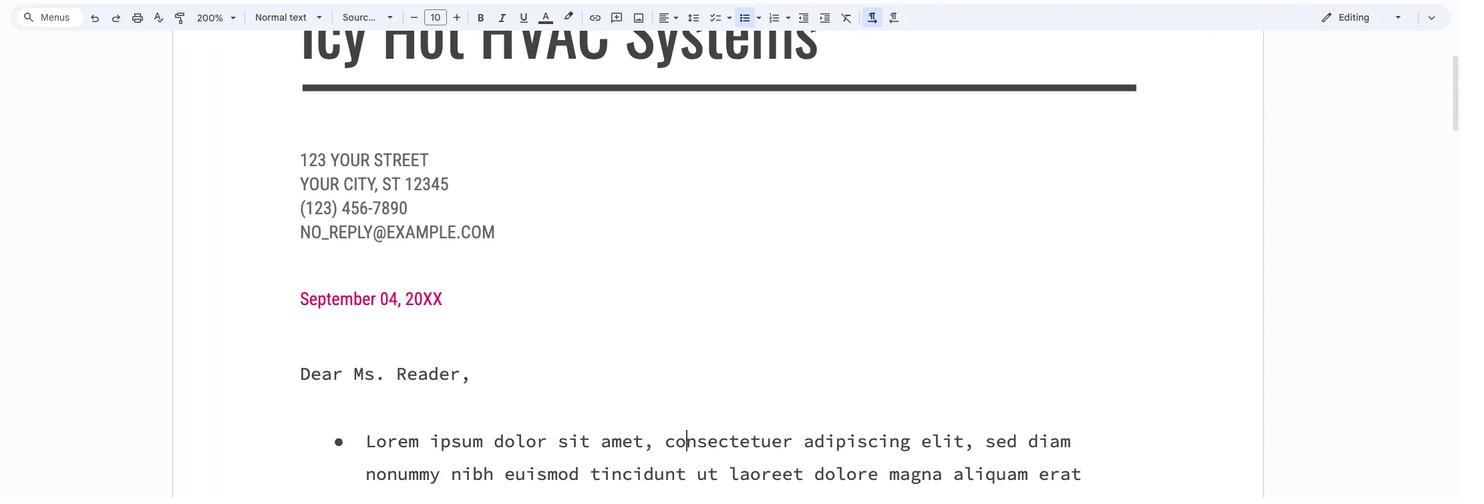 Task type: vqa. For each thing, say whether or not it's contained in the screenshot.
Your answer text box
no



Task type: describe. For each thing, give the bounding box(es) containing it.
styles list. normal text selected. option
[[255, 8, 309, 27]]

Menus field
[[17, 8, 84, 27]]

editing
[[1339, 11, 1370, 23]]

Font size field
[[424, 9, 452, 26]]

checklist menu image
[[724, 9, 732, 13]]

normal text
[[255, 11, 307, 23]]

numbered list menu image
[[783, 9, 791, 13]]

highlight color image
[[561, 8, 576, 24]]

text color image
[[539, 8, 553, 24]]

Zoom text field
[[194, 9, 226, 27]]

bulleted list menu image
[[753, 9, 762, 13]]

editing button
[[1312, 7, 1413, 27]]

text
[[289, 11, 307, 23]]



Task type: locate. For each thing, give the bounding box(es) containing it.
mode and view toolbar
[[1311, 4, 1443, 31]]

Font size text field
[[425, 9, 446, 25]]

font list. source code pro selected. option
[[343, 8, 380, 27]]

application containing normal text
[[0, 0, 1461, 499]]

main toolbar
[[83, 0, 905, 340]]

line & paragraph spacing image
[[686, 8, 701, 27]]

normal
[[255, 11, 287, 23]]

insert image image
[[631, 8, 647, 27]]

Zoom field
[[192, 8, 242, 28]]

application
[[0, 0, 1461, 499]]



